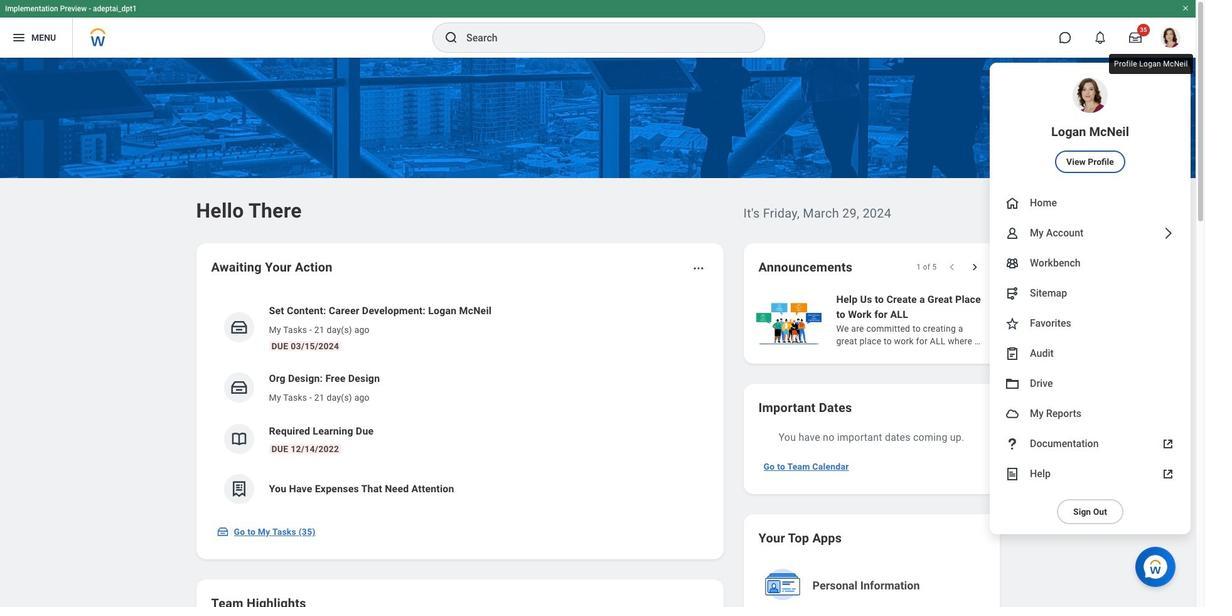 Task type: vqa. For each thing, say whether or not it's contained in the screenshot.
Company Property icon
no



Task type: describe. For each thing, give the bounding box(es) containing it.
6 menu item from the top
[[990, 309, 1191, 339]]

10 menu item from the top
[[990, 429, 1191, 460]]

chevron right image
[[1161, 226, 1176, 241]]

document image
[[1005, 467, 1020, 482]]

home image
[[1005, 196, 1020, 211]]

user image
[[1005, 226, 1020, 241]]

question image
[[1005, 437, 1020, 452]]

0 vertical spatial inbox image
[[229, 318, 248, 337]]

1 horizontal spatial list
[[754, 291, 1205, 349]]

paste image
[[1005, 347, 1020, 362]]

inbox large image
[[1129, 31, 1142, 44]]

9 menu item from the top
[[990, 399, 1191, 429]]

logan mcneil image
[[1161, 28, 1181, 48]]

ext link image
[[1161, 437, 1176, 452]]

chevron right small image
[[968, 261, 981, 274]]

close environment banner image
[[1182, 4, 1190, 12]]

0 horizontal spatial list
[[211, 294, 708, 515]]

3 menu item from the top
[[990, 218, 1191, 249]]

2 vertical spatial inbox image
[[216, 526, 229, 539]]

11 menu item from the top
[[990, 460, 1191, 490]]



Task type: locate. For each thing, give the bounding box(es) containing it.
banner
[[0, 0, 1196, 535]]

Search Workday  search field
[[466, 24, 739, 51]]

1 menu item from the top
[[990, 63, 1191, 188]]

status
[[917, 262, 937, 272]]

8 menu item from the top
[[990, 369, 1191, 399]]

folder open image
[[1005, 377, 1020, 392]]

7 menu item from the top
[[990, 339, 1191, 369]]

menu item
[[990, 63, 1191, 188], [990, 188, 1191, 218], [990, 218, 1191, 249], [990, 249, 1191, 279], [990, 279, 1191, 309], [990, 309, 1191, 339], [990, 339, 1191, 369], [990, 369, 1191, 399], [990, 399, 1191, 429], [990, 429, 1191, 460], [990, 460, 1191, 490]]

avatar image
[[1005, 407, 1020, 422]]

5 menu item from the top
[[990, 279, 1191, 309]]

endpoints image
[[1005, 286, 1020, 301]]

main content
[[0, 58, 1205, 608]]

menu
[[990, 63, 1191, 535]]

chevron left small image
[[946, 261, 958, 274]]

dashboard expenses image
[[229, 480, 248, 499]]

4 menu item from the top
[[990, 249, 1191, 279]]

related actions image
[[692, 262, 705, 275]]

justify image
[[11, 30, 26, 45]]

1 vertical spatial inbox image
[[229, 379, 248, 397]]

star image
[[1005, 316, 1020, 331]]

book open image
[[229, 430, 248, 449]]

contact card matrix manager image
[[1005, 256, 1020, 271]]

tooltip
[[1107, 51, 1196, 77]]

ext link image
[[1161, 467, 1176, 482]]

2 menu item from the top
[[990, 188, 1191, 218]]

search image
[[444, 30, 459, 45]]

notifications large image
[[1094, 31, 1107, 44]]

inbox image
[[229, 318, 248, 337], [229, 379, 248, 397], [216, 526, 229, 539]]

list
[[754, 291, 1205, 349], [211, 294, 708, 515]]



